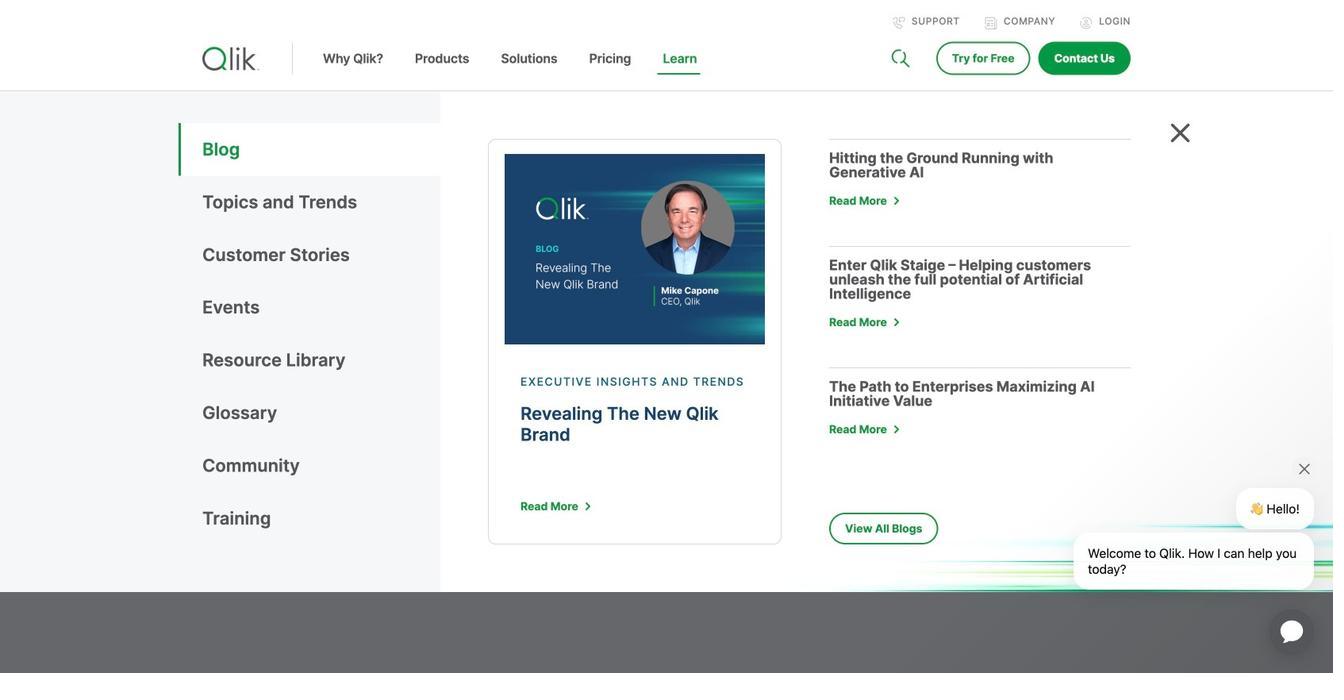 Task type: locate. For each thing, give the bounding box(es) containing it.
login image
[[1081, 17, 1093, 29]]

application
[[1251, 591, 1334, 673]]

support image
[[893, 17, 906, 29]]

headshot of mike capone, ceo, qlik and the text "revealing the new qlik brand" image
[[505, 154, 765, 345]]



Task type: describe. For each thing, give the bounding box(es) containing it.
close search image
[[1171, 123, 1191, 143]]

company image
[[985, 17, 998, 29]]

qlik image
[[202, 47, 260, 71]]



